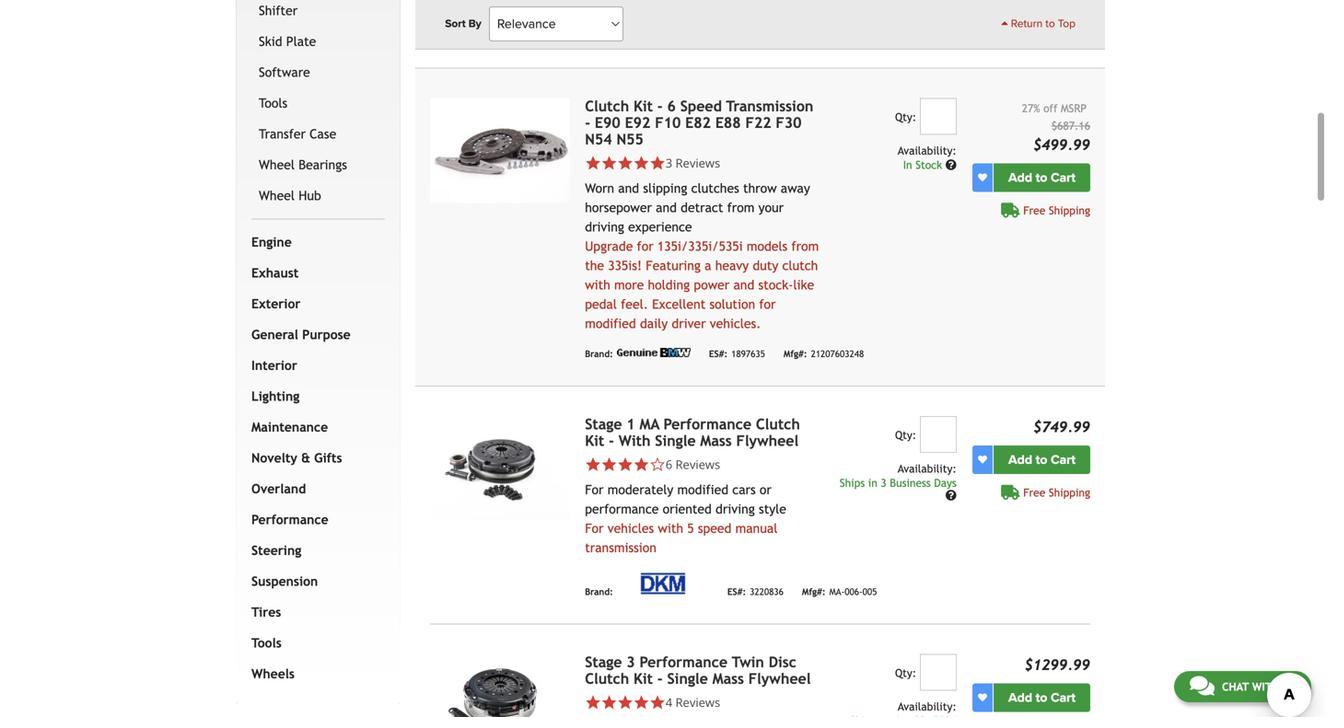 Task type: locate. For each thing, give the bounding box(es) containing it.
add
[[1009, 170, 1033, 185], [1009, 452, 1033, 468], [1009, 690, 1033, 706]]

1 3 reviews link from the left
[[585, 155, 823, 171]]

to down $749.99
[[1036, 452, 1048, 468]]

tools up transfer
[[259, 96, 288, 110]]

reviews up clutches
[[676, 155, 720, 171]]

1 horizontal spatial from
[[792, 239, 819, 254]]

1 vertical spatial driving
[[716, 502, 755, 517]]

add to cart down $1299.99
[[1009, 690, 1076, 706]]

clutch inside clutch kit - 6 speed transmission - e90 e92 f10 e82 e88 f22 f30 n54 n55
[[585, 97, 629, 114]]

performance link
[[248, 505, 382, 535]]

modified down pedal
[[585, 316, 636, 331]]

models
[[747, 239, 788, 254]]

driving
[[585, 219, 624, 234], [716, 502, 755, 517]]

1 cart from the top
[[1051, 170, 1076, 185]]

2 vertical spatial availability:
[[898, 700, 957, 713]]

2 vertical spatial with
[[1252, 681, 1280, 694]]

2 shipping from the top
[[1049, 486, 1091, 499]]

wheel bearings link
[[255, 150, 382, 180]]

- left with
[[609, 432, 614, 449]]

reviews for mass
[[676, 456, 720, 473]]

general
[[251, 327, 298, 342]]

0 vertical spatial free
[[1024, 204, 1046, 217]]

ships in 3 business days
[[840, 476, 957, 489]]

mass up "6 reviews"
[[700, 432, 732, 449]]

shifter
[[259, 3, 298, 18]]

1 horizontal spatial for
[[759, 297, 776, 312]]

0 vertical spatial tools
[[259, 96, 288, 110]]

free for clutch kit - 6 speed transmission - e90 e92 f10 e82 e88 f22 f30 n54 n55
[[1024, 204, 1046, 217]]

skid
[[259, 34, 282, 49]]

exterior link
[[248, 289, 382, 319]]

modified up oriented
[[677, 482, 729, 497]]

performance up 4 reviews
[[640, 654, 728, 671]]

1 add from the top
[[1009, 170, 1033, 185]]

1 vertical spatial add
[[1009, 452, 1033, 468]]

wheel bearings
[[259, 157, 347, 172]]

0 vertical spatial add to wish list image
[[978, 173, 987, 182]]

kit inside stage 3 performance twin disc clutch kit - single mass flywheel
[[634, 670, 653, 687]]

mass for performance
[[700, 432, 732, 449]]

wheel for wheel hub
[[259, 188, 295, 203]]

add to cart button down $749.99
[[994, 446, 1091, 474]]

2 add to cart from the top
[[1009, 452, 1076, 468]]

wheel down transfer
[[259, 157, 295, 172]]

1 vertical spatial and
[[656, 200, 677, 215]]

1 vertical spatial cart
[[1051, 452, 1076, 468]]

1 vertical spatial free shipping
[[1024, 486, 1091, 499]]

availability: left add to wish list icon
[[898, 700, 957, 713]]

&
[[301, 451, 310, 465]]

2 vertical spatial 3
[[627, 654, 635, 671]]

1 vertical spatial performance
[[251, 512, 328, 527]]

wheel hub
[[259, 188, 321, 203]]

1 horizontal spatial driving
[[716, 502, 755, 517]]

dkm - corporate logo image down "transmission"
[[617, 572, 709, 595]]

kit inside stage 1 ma performance clutch kit - with single mass flywheel
[[585, 432, 604, 449]]

add to cart button for $749.99
[[994, 446, 1091, 474]]

performance down overland
[[251, 512, 328, 527]]

and up 'solution'
[[734, 278, 755, 292]]

brand: up e90
[[585, 30, 613, 41]]

- left twin
[[657, 670, 663, 687]]

0 vertical spatial performance
[[664, 416, 752, 433]]

2 reviews from the top
[[676, 456, 720, 473]]

2 free from the top
[[1024, 486, 1046, 499]]

by
[[469, 17, 482, 30]]

star image
[[585, 155, 601, 171], [601, 155, 617, 171], [650, 155, 666, 171], [585, 457, 601, 473], [601, 457, 617, 473], [617, 457, 633, 473], [601, 695, 617, 711], [617, 695, 633, 711], [633, 695, 650, 711]]

add to cart down $749.99
[[1009, 452, 1076, 468]]

6
[[667, 97, 676, 114], [666, 456, 673, 473]]

1 add to wish list image from the top
[[978, 173, 987, 182]]

0 vertical spatial cart
[[1051, 170, 1076, 185]]

1 availability: from the top
[[898, 144, 957, 157]]

1 vertical spatial add to cart button
[[994, 446, 1091, 474]]

reviews right 4
[[676, 694, 720, 711]]

flywheel up or
[[736, 432, 799, 449]]

2 vertical spatial add to cart
[[1009, 690, 1076, 706]]

0 vertical spatial driving
[[585, 219, 624, 234]]

6 up moderately
[[666, 456, 673, 473]]

3 qty: from the top
[[895, 667, 917, 680]]

duty
[[753, 258, 779, 273]]

cart down $499.99
[[1051, 170, 1076, 185]]

es#1897635 - 21207603248 - clutch kit - 6 speed transmission - e90 e92 f10 e82 e88 f22 f30 n54 n55 - worn and slipping clutches throw away horsepower and detract from your driving experience - genuine bmw - bmw image
[[430, 98, 570, 203]]

0 vertical spatial 6
[[667, 97, 676, 114]]

empty star image
[[650, 457, 666, 473]]

1 vertical spatial single
[[667, 670, 708, 687]]

novelty & gifts
[[251, 451, 342, 465]]

holding
[[648, 278, 690, 292]]

6 reviews link down stage 1 ma performance clutch kit - with single mass flywheel link
[[666, 456, 720, 473]]

2 vertical spatial performance
[[640, 654, 728, 671]]

2 stage from the top
[[585, 654, 622, 671]]

0 vertical spatial modified
[[585, 316, 636, 331]]

reviews down stage 1 ma performance clutch kit - with single mass flywheel link
[[676, 456, 720, 473]]

tools link up case
[[255, 88, 382, 119]]

dkm - corporate logo image up speed at the right
[[617, 16, 709, 39]]

with down the the
[[585, 278, 611, 292]]

to
[[1046, 17, 1055, 30], [1036, 170, 1048, 185], [1036, 452, 1048, 468], [1036, 690, 1048, 706]]

brand: down "transmission"
[[585, 587, 613, 597]]

cart
[[1051, 170, 1076, 185], [1051, 452, 1076, 468], [1051, 690, 1076, 706]]

0 horizontal spatial with
[[585, 278, 611, 292]]

free shipping for stage 1 ma performance clutch kit - with single mass flywheel
[[1024, 486, 1091, 499]]

es#: left '1897635'
[[709, 349, 728, 359]]

for moderately modified cars or performance oriented driving style for vehicles with 5 speed manual transmission
[[585, 482, 787, 555]]

flywheel inside stage 1 ma performance clutch kit - with single mass flywheel
[[736, 432, 799, 449]]

f22
[[746, 114, 771, 131]]

1 vertical spatial free
[[1024, 486, 1046, 499]]

1 vertical spatial for
[[585, 521, 604, 536]]

free down $499.99
[[1024, 204, 1046, 217]]

mfg#: left ma-
[[802, 587, 826, 597]]

1 vertical spatial modified
[[677, 482, 729, 497]]

for down stock-
[[759, 297, 776, 312]]

1 vertical spatial flywheel
[[749, 670, 811, 687]]

0 vertical spatial question circle image
[[946, 159, 957, 170]]

modified inside for moderately modified cars or performance oriented driving style for vehicles with 5 speed manual transmission
[[677, 482, 729, 497]]

to down $499.99
[[1036, 170, 1048, 185]]

2 dkm - corporate logo image from the top
[[617, 572, 709, 595]]

None number field
[[920, 98, 957, 135], [920, 416, 957, 453], [920, 654, 957, 691], [920, 98, 957, 135], [920, 416, 957, 453], [920, 654, 957, 691]]

and down slipping at the top
[[656, 200, 677, 215]]

question circle image
[[946, 159, 957, 170], [946, 490, 957, 501]]

2 free shipping from the top
[[1024, 486, 1091, 499]]

1 vertical spatial dkm - corporate logo image
[[617, 572, 709, 595]]

1 qty: from the top
[[895, 110, 917, 123]]

2 vertical spatial cart
[[1051, 690, 1076, 706]]

mass
[[700, 432, 732, 449], [713, 670, 744, 687]]

3 cart from the top
[[1051, 690, 1076, 706]]

in
[[868, 476, 878, 489]]

brand: down pedal
[[585, 349, 613, 359]]

1 vertical spatial mass
[[713, 670, 744, 687]]

1 vertical spatial add to cart
[[1009, 452, 1076, 468]]

2 vertical spatial clutch
[[585, 670, 629, 687]]

3 reviews from the top
[[676, 694, 720, 711]]

shipping for stage 1 ma performance clutch kit - with single mass flywheel
[[1049, 486, 1091, 499]]

1 horizontal spatial with
[[658, 521, 684, 536]]

135i/335i/535i
[[658, 239, 743, 254]]

1 4 reviews link from the left
[[585, 694, 823, 711]]

3 brand: from the top
[[585, 587, 613, 597]]

top
[[1058, 17, 1076, 30]]

0 horizontal spatial modified
[[585, 316, 636, 331]]

mass up 4 reviews
[[713, 670, 744, 687]]

stage 1 ma performance clutch kit - with single mass flywheel
[[585, 416, 800, 449]]

1 vertical spatial qty:
[[895, 429, 917, 441]]

and up horsepower
[[618, 181, 639, 196]]

0 vertical spatial for
[[585, 482, 604, 497]]

0 vertical spatial wheel
[[259, 157, 295, 172]]

cart for $1299.99
[[1051, 690, 1076, 706]]

add to wish list image for clutch kit - 6 speed transmission - e90 e92 f10 e82 e88 f22 f30 n54 n55
[[978, 173, 987, 182]]

shipping down $499.99
[[1049, 204, 1091, 217]]

msrp
[[1061, 102, 1087, 114]]

2 vertical spatial add to cart button
[[994, 684, 1091, 712]]

transmission
[[726, 97, 814, 114]]

plate
[[286, 34, 316, 49]]

stock-
[[759, 278, 793, 292]]

add to cart button down $1299.99
[[994, 684, 1091, 712]]

reviews
[[676, 155, 720, 171], [676, 456, 720, 473], [676, 694, 720, 711]]

1 horizontal spatial 3
[[666, 155, 673, 171]]

0 vertical spatial with
[[585, 278, 611, 292]]

e82
[[685, 114, 711, 131]]

e88
[[716, 114, 741, 131]]

1 vertical spatial reviews
[[676, 456, 720, 473]]

mass for twin
[[713, 670, 744, 687]]

free shipping down $499.99
[[1024, 204, 1091, 217]]

add to cart button down $499.99
[[994, 163, 1091, 192]]

2 add from the top
[[1009, 452, 1033, 468]]

shipping for clutch kit - 6 speed transmission - e90 e92 f10 e82 e88 f22 f30 n54 n55
[[1049, 204, 1091, 217]]

1 free from the top
[[1024, 204, 1046, 217]]

0 vertical spatial for
[[637, 239, 654, 254]]

for down experience
[[637, 239, 654, 254]]

5
[[687, 521, 694, 536]]

stage 1 ma performance clutch kit - with single mass flywheel link
[[585, 416, 800, 449]]

dkm - corporate logo image
[[617, 16, 709, 39], [617, 572, 709, 595]]

2 4 reviews link from the left
[[666, 694, 720, 711]]

add for stage 1 ma performance clutch kit - with single mass flywheel
[[1009, 452, 1033, 468]]

2 vertical spatial qty:
[[895, 667, 917, 680]]

1 reviews from the top
[[676, 155, 720, 171]]

0 vertical spatial single
[[655, 432, 696, 449]]

flywheel inside stage 3 performance twin disc clutch kit - single mass flywheel
[[749, 670, 811, 687]]

return to top link
[[1001, 16, 1076, 32]]

0 vertical spatial free shipping
[[1024, 204, 1091, 217]]

0 vertical spatial 3
[[666, 155, 673, 171]]

1 vertical spatial mfg#:
[[802, 587, 826, 597]]

0 vertical spatial and
[[618, 181, 639, 196]]

2 horizontal spatial and
[[734, 278, 755, 292]]

0 vertical spatial stage
[[585, 416, 622, 433]]

1 vertical spatial tools link
[[248, 628, 382, 659]]

0 vertical spatial tools link
[[255, 88, 382, 119]]

wheel
[[259, 157, 295, 172], [259, 188, 295, 203]]

1 vertical spatial question circle image
[[946, 490, 957, 501]]

cart down $749.99
[[1051, 452, 1076, 468]]

from down throw
[[727, 200, 755, 215]]

speed
[[680, 97, 722, 114]]

free down $749.99
[[1024, 486, 1046, 499]]

transfer case
[[259, 126, 336, 141]]

pedal
[[585, 297, 617, 312]]

add to cart down $499.99
[[1009, 170, 1076, 185]]

0 vertical spatial es#:
[[709, 349, 728, 359]]

4 reviews
[[666, 694, 720, 711]]

2 vertical spatial add
[[1009, 690, 1033, 706]]

2 vertical spatial reviews
[[676, 694, 720, 711]]

cart down $1299.99
[[1051, 690, 1076, 706]]

free shipping down $749.99
[[1024, 486, 1091, 499]]

1 vertical spatial shipping
[[1049, 486, 1091, 499]]

0 vertical spatial kit
[[634, 97, 653, 114]]

es#: 1897635
[[709, 349, 765, 359]]

stage
[[585, 416, 622, 433], [585, 654, 622, 671]]

flywheel for clutch
[[736, 432, 799, 449]]

1 vertical spatial brand:
[[585, 349, 613, 359]]

engine
[[251, 235, 292, 249]]

0 horizontal spatial driving
[[585, 219, 624, 234]]

1 vertical spatial wheel
[[259, 188, 295, 203]]

2 qty: from the top
[[895, 429, 917, 441]]

es#: for e82
[[709, 349, 728, 359]]

mass inside stage 3 performance twin disc clutch kit - single mass flywheel
[[713, 670, 744, 687]]

novelty & gifts link
[[248, 443, 382, 474]]

1 stage from the top
[[585, 416, 622, 433]]

2 question circle image from the top
[[946, 490, 957, 501]]

mass inside stage 1 ma performance clutch kit - with single mass flywheel
[[700, 432, 732, 449]]

1 vertical spatial availability:
[[898, 462, 957, 475]]

single up 4 reviews
[[667, 670, 708, 687]]

stage for clutch
[[585, 654, 622, 671]]

brand:
[[585, 30, 613, 41], [585, 349, 613, 359], [585, 587, 613, 597]]

return
[[1011, 17, 1043, 30]]

stage inside stage 3 performance twin disc clutch kit - single mass flywheel
[[585, 654, 622, 671]]

0 vertical spatial dkm - corporate logo image
[[617, 16, 709, 39]]

1 vertical spatial kit
[[585, 432, 604, 449]]

tools link up wheels
[[248, 628, 382, 659]]

bearings
[[299, 157, 347, 172]]

flywheel
[[736, 432, 799, 449], [749, 670, 811, 687]]

1 shipping from the top
[[1049, 204, 1091, 217]]

driving inside for moderately modified cars or performance oriented driving style for vehicles with 5 speed manual transmission
[[716, 502, 755, 517]]

6 left speed at the right
[[667, 97, 676, 114]]

0 vertical spatial flywheel
[[736, 432, 799, 449]]

2 brand: from the top
[[585, 349, 613, 359]]

1 add to cart button from the top
[[994, 163, 1091, 192]]

1 question circle image from the top
[[946, 159, 957, 170]]

1 vertical spatial clutch
[[756, 416, 800, 433]]

1 for from the top
[[585, 482, 604, 497]]

single inside stage 1 ma performance clutch kit - with single mass flywheel
[[655, 432, 696, 449]]

2 add to wish list image from the top
[[978, 455, 987, 464]]

0 vertical spatial add to cart
[[1009, 170, 1076, 185]]

and
[[618, 181, 639, 196], [656, 200, 677, 215], [734, 278, 755, 292]]

3 add from the top
[[1009, 690, 1033, 706]]

shifter link
[[255, 0, 382, 26]]

heavy
[[715, 258, 749, 273]]

shipping down $749.99
[[1049, 486, 1091, 499]]

1 brand: from the top
[[585, 30, 613, 41]]

0 vertical spatial reviews
[[676, 155, 720, 171]]

1 vertical spatial add to wish list image
[[978, 455, 987, 464]]

stage inside stage 1 ma performance clutch kit - with single mass flywheel
[[585, 416, 622, 433]]

2 6 reviews link from the left
[[666, 456, 720, 473]]

2 vertical spatial kit
[[634, 670, 653, 687]]

1 free shipping from the top
[[1024, 204, 1091, 217]]

3 add to cart button from the top
[[994, 684, 1091, 712]]

- right "e92"
[[657, 97, 663, 114]]

3
[[666, 155, 673, 171], [881, 476, 887, 489], [627, 654, 635, 671]]

1 vertical spatial with
[[658, 521, 684, 536]]

for up "transmission"
[[585, 521, 604, 536]]

or
[[760, 482, 772, 497]]

2 for from the top
[[585, 521, 604, 536]]

add for clutch kit - 6 speed transmission - e90 e92 f10 e82 e88 f22 f30 n54 n55
[[1009, 170, 1033, 185]]

2 cart from the top
[[1051, 452, 1076, 468]]

0 vertical spatial from
[[727, 200, 755, 215]]

add to wish list image for stage 1 ma performance clutch kit - with single mass flywheel
[[978, 455, 987, 464]]

3 add to cart from the top
[[1009, 690, 1076, 706]]

$749.99
[[1033, 418, 1091, 435]]

4 reviews link
[[585, 694, 823, 711], [666, 694, 720, 711]]

availability: up stock
[[898, 144, 957, 157]]

general purpose link
[[248, 319, 382, 350]]

wheel left hub
[[259, 188, 295, 203]]

0 horizontal spatial from
[[727, 200, 755, 215]]

performance up "6 reviews"
[[664, 416, 752, 433]]

tools down tires
[[251, 636, 282, 651]]

with left us
[[1252, 681, 1280, 694]]

mfg#: left 21207603248
[[784, 349, 807, 359]]

21207603248
[[811, 349, 864, 359]]

0 vertical spatial availability:
[[898, 144, 957, 157]]

skid plate link
[[255, 26, 382, 57]]

to down $1299.99
[[1036, 690, 1048, 706]]

0 vertical spatial qty:
[[895, 110, 917, 123]]

0 vertical spatial mfg#:
[[784, 349, 807, 359]]

performance
[[664, 416, 752, 433], [251, 512, 328, 527], [640, 654, 728, 671]]

a
[[705, 258, 712, 273]]

e90
[[595, 114, 621, 131]]

add to wish list image
[[978, 173, 987, 182], [978, 455, 987, 464]]

single up "6 reviews"
[[655, 432, 696, 449]]

0 vertical spatial add
[[1009, 170, 1033, 185]]

0 vertical spatial shipping
[[1049, 204, 1091, 217]]

mfg#: for stage 1 ma performance clutch kit - with single mass flywheel
[[802, 587, 826, 597]]

with left 5
[[658, 521, 684, 536]]

1 vertical spatial 3
[[881, 476, 887, 489]]

star image
[[617, 155, 633, 171], [633, 155, 650, 171], [633, 457, 650, 473], [585, 695, 601, 711], [650, 695, 666, 711]]

with inside for moderately modified cars or performance oriented driving style for vehicles with 5 speed manual transmission
[[658, 521, 684, 536]]

from up clutch
[[792, 239, 819, 254]]

0 vertical spatial mass
[[700, 432, 732, 449]]

2 add to cart button from the top
[[994, 446, 1091, 474]]

0 vertical spatial add to cart button
[[994, 163, 1091, 192]]

6 reviews link down stage 1 ma performance clutch kit - with single mass flywheel
[[585, 456, 823, 473]]

2 wheel from the top
[[259, 188, 295, 203]]

flywheel down the 3220836
[[749, 670, 811, 687]]

add to wish list image
[[978, 693, 987, 703]]

2 vertical spatial brand:
[[585, 587, 613, 597]]

to left top
[[1046, 17, 1055, 30]]

2 3 reviews link from the left
[[666, 155, 720, 171]]

single inside stage 3 performance twin disc clutch kit - single mass flywheel
[[667, 670, 708, 687]]

featuring
[[646, 258, 701, 273]]

3 reviews link
[[585, 155, 823, 171], [666, 155, 720, 171]]

1 6 reviews link from the left
[[585, 456, 823, 473]]

1 horizontal spatial modified
[[677, 482, 729, 497]]

add to cart for $1299.99
[[1009, 690, 1076, 706]]

driving up upgrade
[[585, 219, 624, 234]]

qty: for clutch kit - 6 speed transmission - e90 e92 f10 e82 e88 f22 f30 n54 n55
[[895, 110, 917, 123]]

1 wheel from the top
[[259, 157, 295, 172]]

$687.16
[[1052, 119, 1091, 132]]

tools link
[[255, 88, 382, 119], [248, 628, 382, 659]]

for up performance at the left of page
[[585, 482, 604, 497]]

2 availability: from the top
[[898, 462, 957, 475]]

driving down cars
[[716, 502, 755, 517]]

es#: left the 3220836
[[728, 587, 746, 597]]

add to cart for $749.99
[[1009, 452, 1076, 468]]

worn
[[585, 181, 614, 196]]

steering
[[251, 543, 301, 558]]

0 vertical spatial clutch
[[585, 97, 629, 114]]

question circle image down days
[[946, 490, 957, 501]]

es#: for flywheel
[[728, 587, 746, 597]]

question circle image right stock
[[946, 159, 957, 170]]

availability: up business
[[898, 462, 957, 475]]

1 vertical spatial es#:
[[728, 587, 746, 597]]

add to cart button
[[994, 163, 1091, 192], [994, 446, 1091, 474], [994, 684, 1091, 712]]

cart for $749.99
[[1051, 452, 1076, 468]]

gifts
[[314, 451, 342, 465]]

to for 1st add to cart button from the top
[[1036, 170, 1048, 185]]

0 horizontal spatial 3
[[627, 654, 635, 671]]

in stock
[[903, 158, 946, 171]]

0 vertical spatial brand:
[[585, 30, 613, 41]]



Task type: describe. For each thing, give the bounding box(es) containing it.
cars
[[733, 482, 756, 497]]

3 reviews
[[666, 155, 720, 171]]

1 dkm - corporate logo image from the top
[[617, 16, 709, 39]]

experience
[[628, 219, 692, 234]]

es#3220836 - ma-006-005 - stage 1 ma performance clutch kit - with single mass flywheel - for moderately modified cars or performance oriented driving style - dkm - bmw image
[[430, 416, 570, 521]]

manual
[[736, 521, 778, 536]]

comments image
[[1190, 675, 1215, 697]]

ma
[[640, 416, 660, 433]]

us
[[1283, 681, 1296, 694]]

0 horizontal spatial and
[[618, 181, 639, 196]]

to for $1299.99 add to cart button
[[1036, 690, 1048, 706]]

1 vertical spatial 6
[[666, 456, 673, 473]]

question circle image for clutch kit - 6 speed transmission - e90 e92 f10 e82 e88 f22 f30 n54 n55
[[946, 159, 957, 170]]

overland link
[[248, 474, 382, 505]]

flywheel for disc
[[749, 670, 811, 687]]

clutch
[[782, 258, 818, 273]]

the
[[585, 258, 604, 273]]

question circle image for stage 1 ma performance clutch kit - with single mass flywheel
[[946, 490, 957, 501]]

mfg#: ma-006-005
[[802, 587, 877, 597]]

with
[[619, 432, 651, 449]]

ships
[[840, 476, 865, 489]]

27%
[[1022, 102, 1040, 114]]

ma-
[[830, 587, 845, 597]]

clutch kit - 6 speed transmission - e90 e92 f10 e82 e88 f22 f30 n54 n55 link
[[585, 97, 814, 148]]

006-
[[845, 587, 863, 597]]

free for stage 1 ma performance clutch kit - with single mass flywheel
[[1024, 486, 1046, 499]]

exhaust link
[[248, 258, 382, 289]]

caret up image
[[1001, 18, 1008, 29]]

transmission
[[585, 540, 657, 555]]

upgrade
[[585, 239, 633, 254]]

kit inside clutch kit - 6 speed transmission - e90 e92 f10 e82 e88 f22 f30 n54 n55
[[634, 97, 653, 114]]

sort
[[445, 17, 466, 30]]

performance inside stage 3 performance twin disc clutch kit - single mass flywheel
[[640, 654, 728, 671]]

2 horizontal spatial 3
[[881, 476, 887, 489]]

chat with us link
[[1174, 671, 1312, 703]]

drivetrain subcategories element
[[251, 0, 385, 220]]

005
[[863, 587, 877, 597]]

solution
[[710, 297, 755, 312]]

1 add to cart from the top
[[1009, 170, 1076, 185]]

sort by
[[445, 17, 482, 30]]

3220836
[[750, 587, 784, 597]]

wheel hub link
[[255, 180, 382, 211]]

$499.99
[[1033, 136, 1091, 153]]

performance
[[585, 502, 659, 517]]

software
[[259, 65, 310, 80]]

single for with
[[655, 432, 696, 449]]

lighting
[[251, 389, 300, 404]]

stock
[[916, 158, 942, 171]]

worn and slipping clutches throw away horsepower and detract from your driving experience upgrade for 135i/335i/535i models from the 335is! featuring a heavy duty clutch with more holding power and stock-like pedal feel. excellent solution for modified daily driver vehicles.
[[585, 181, 819, 331]]

driving inside worn and slipping clutches throw away horsepower and detract from your driving experience upgrade for 135i/335i/535i models from the 335is! featuring a heavy duty clutch with more holding power and stock-like pedal feel. excellent solution for modified daily driver vehicles.
[[585, 219, 624, 234]]

single for -
[[667, 670, 708, 687]]

with inside worn and slipping clutches throw away horsepower and detract from your driving experience upgrade for 135i/335i/535i models from the 335is! featuring a heavy duty clutch with more holding power and stock-like pedal feel. excellent solution for modified daily driver vehicles.
[[585, 278, 611, 292]]

tools inside drivetrain subcategories element
[[259, 96, 288, 110]]

6 inside clutch kit - 6 speed transmission - e90 e92 f10 e82 e88 f22 f30 n54 n55
[[667, 97, 676, 114]]

hub
[[299, 188, 321, 203]]

1 vertical spatial tools
[[251, 636, 282, 651]]

to for $749.99 add to cart button
[[1036, 452, 1048, 468]]

brand: for clutch
[[585, 349, 613, 359]]

more
[[614, 278, 644, 292]]

suspension
[[251, 574, 318, 589]]

0 horizontal spatial for
[[637, 239, 654, 254]]

in
[[903, 158, 912, 171]]

es#3617849 - ms-006-076 - stage 3 performance twin disc clutch kit - single mass flywheel - designed to hold 100 to 200% more torque capacity to the wheels. - dkm - bmw image
[[430, 654, 570, 718]]

- left e90
[[585, 114, 590, 131]]

feel.
[[621, 297, 648, 312]]

stage 3 performance twin disc clutch kit - single mass flywheel
[[585, 654, 811, 687]]

availability: for clutch kit - 6 speed transmission - e90 e92 f10 e82 e88 f22 f30 n54 n55
[[898, 144, 957, 157]]

availability: for stage 1 ma performance clutch kit - with single mass flywheel
[[898, 462, 957, 475]]

mfg#: 21207603248
[[784, 349, 864, 359]]

free shipping for clutch kit - 6 speed transmission - e90 e92 f10 e82 e88 f22 f30 n54 n55
[[1024, 204, 1091, 217]]

f30
[[776, 114, 802, 131]]

stage for kit
[[585, 416, 622, 433]]

performance inside stage 1 ma performance clutch kit - with single mass flywheel
[[664, 416, 752, 433]]

- inside stage 3 performance twin disc clutch kit - single mass flywheel
[[657, 670, 663, 687]]

2 horizontal spatial with
[[1252, 681, 1280, 694]]

modified inside worn and slipping clutches throw away horsepower and detract from your driving experience upgrade for 135i/335i/535i models from the 335is! featuring a heavy duty clutch with more holding power and stock-like pedal feel. excellent solution for modified daily driver vehicles.
[[585, 316, 636, 331]]

wheel for wheel bearings
[[259, 157, 295, 172]]

e92
[[625, 114, 651, 131]]

brand: for stage
[[585, 587, 613, 597]]

mfg#: for clutch kit - 6 speed transmission - e90 e92 f10 e82 e88 f22 f30 n54 n55
[[784, 349, 807, 359]]

1 vertical spatial from
[[792, 239, 819, 254]]

moderately
[[608, 482, 674, 497]]

slipping
[[643, 181, 688, 196]]

2 vertical spatial and
[[734, 278, 755, 292]]

reviews for f10
[[676, 155, 720, 171]]

exterior
[[251, 296, 301, 311]]

1 vertical spatial for
[[759, 297, 776, 312]]

days
[[934, 476, 957, 489]]

wheels
[[251, 667, 295, 681]]

f10
[[655, 114, 681, 131]]

add to cart button for $1299.99
[[994, 684, 1091, 712]]

tires
[[251, 605, 281, 620]]

vehicles.
[[710, 316, 761, 331]]

3 availability: from the top
[[898, 700, 957, 713]]

vehicles
[[608, 521, 654, 536]]

suspension link
[[248, 566, 382, 597]]

1 horizontal spatial and
[[656, 200, 677, 215]]

disc
[[769, 654, 797, 671]]

twin
[[732, 654, 764, 671]]

maintenance link
[[248, 412, 382, 443]]

software link
[[255, 57, 382, 88]]

genuine bmw - corporate logo image
[[617, 348, 691, 357]]

throw
[[743, 181, 777, 196]]

interior
[[251, 358, 297, 373]]

maintenance
[[251, 420, 328, 435]]

like
[[793, 278, 814, 292]]

overland
[[251, 482, 306, 496]]

star image inside 6 reviews link
[[633, 457, 650, 473]]

clutch inside stage 1 ma performance clutch kit - with single mass flywheel
[[756, 416, 800, 433]]

case
[[310, 126, 336, 141]]

clutch kit - 6 speed transmission - e90 e92 f10 e82 e88 f22 f30 n54 n55
[[585, 97, 814, 148]]

3 inside stage 3 performance twin disc clutch kit - single mass flywheel
[[627, 654, 635, 671]]

oriented
[[663, 502, 712, 517]]

purpose
[[302, 327, 351, 342]]

4
[[666, 694, 673, 711]]

stage 3 performance twin disc clutch kit - single mass flywheel link
[[585, 654, 811, 687]]

chat
[[1222, 681, 1249, 694]]

1
[[627, 416, 635, 433]]

qty: for stage 1 ma performance clutch kit - with single mass flywheel
[[895, 429, 917, 441]]

engine link
[[248, 227, 382, 258]]

6 reviews
[[666, 456, 720, 473]]

style
[[759, 502, 787, 517]]

transfer
[[259, 126, 306, 141]]

novelty
[[251, 451, 297, 465]]

- inside stage 1 ma performance clutch kit - with single mass flywheel
[[609, 432, 614, 449]]

clutch inside stage 3 performance twin disc clutch kit - single mass flywheel
[[585, 670, 629, 687]]



Task type: vqa. For each thing, say whether or not it's contained in the screenshot.
needed to the right
no



